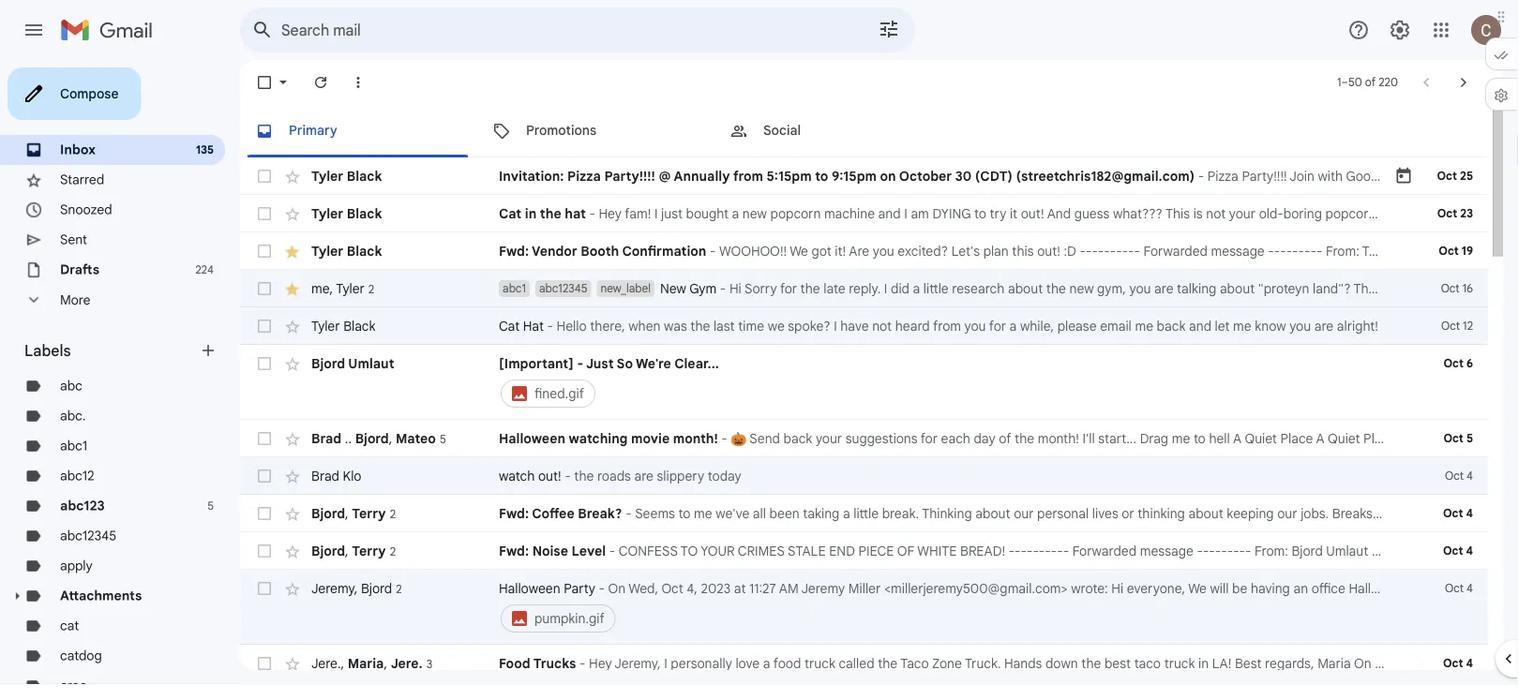 Task type: locate. For each thing, give the bounding box(es) containing it.
the left late
[[801, 280, 821, 297]]

cell
[[499, 355, 1395, 411], [499, 580, 1519, 636]]

1 horizontal spatial we
[[1189, 581, 1207, 597]]

called
[[839, 656, 875, 672]]

0 horizontal spatial 2023
[[701, 581, 731, 597]]

you
[[873, 243, 895, 259], [1130, 280, 1151, 297], [965, 318, 986, 334], [1290, 318, 1312, 334]]

1 horizontal spatial abc12345
[[539, 282, 588, 296]]

main content
[[240, 105, 1519, 686]]

1 horizontal spatial 5
[[440, 432, 446, 446]]

place left 'oct 5'
[[1364, 431, 1397, 447]]

research
[[952, 280, 1005, 297]]

cell up food trucks - hey jeremy, i personally love a food truck called the taco zone truck. hands down the best taco truck in la! best regards, maria on mon, sep 11, 2023 at 11:11
[[499, 580, 1519, 636]]

your
[[701, 543, 735, 560]]

2023 right 4,
[[701, 581, 731, 597]]

woohoo!!
[[719, 243, 787, 259]]

tab list
[[240, 105, 1489, 158]]

snoozed link
[[60, 202, 112, 218]]

new left gym,
[[1070, 280, 1094, 297]]

cat down invitation:
[[499, 205, 522, 222]]

talking
[[1177, 280, 1217, 297]]

12
[[1463, 319, 1474, 333]]

2 up "jere. , maria , jere. 3"
[[396, 582, 402, 596]]

a left while,
[[1010, 318, 1017, 334]]

0 horizontal spatial truck
[[805, 656, 836, 672]]

0 horizontal spatial your
[[816, 431, 843, 447]]

2 vertical spatial fwd:
[[499, 543, 529, 560]]

0 horizontal spatial on
[[608, 581, 626, 597]]

1 popcorn from the left
[[771, 205, 821, 222]]

2 inside me , tyler 2
[[368, 282, 374, 296]]

email
[[1100, 318, 1132, 334]]

1 vertical spatial abc1
[[60, 438, 87, 455]]

<millerjeremy500@gmail.com>
[[884, 581, 1068, 597]]

to
[[815, 168, 829, 184], [975, 205, 987, 222], [1194, 431, 1206, 447], [679, 506, 691, 522]]

white
[[918, 543, 957, 560]]

0 vertical spatial umlaut
[[348, 356, 395, 372]]

0 vertical spatial brad
[[311, 430, 342, 447]]

0 vertical spatial hi
[[730, 280, 742, 297]]

tyler black for fwd: vendor booth confirmation
[[311, 243, 382, 259]]

not right the is
[[1207, 205, 1226, 222]]

we're
[[636, 356, 672, 372]]

cell for oct 4
[[499, 580, 1519, 636]]

2 tyler black from the top
[[311, 205, 382, 222]]

place up jobs.
[[1281, 431, 1314, 447]]

0 vertical spatial on
[[608, 581, 626, 597]]

, left the '3'
[[384, 655, 387, 672]]

1 vertical spatial brad
[[311, 468, 340, 485]]

we
[[768, 318, 785, 334]]

promotions tab
[[477, 105, 714, 158]]

1 vertical spatial fwd:
[[499, 506, 529, 522]]

2 fwd: from the top
[[499, 506, 529, 522]]

abc.
[[60, 408, 86, 424]]

4 up "10/31."
[[1467, 545, 1474, 559]]

terry down the klo
[[352, 505, 386, 522]]

5:15pm
[[767, 168, 812, 184]]

row up machine
[[240, 158, 1489, 195]]

miller
[[849, 581, 881, 597]]

fwd: for fwd: vendor booth confirmation - woohoo!! we got it! are you excited? let's plan this out! :d ---------- forwarded message --------- from: terry turtle <terryturtle85@
[[499, 243, 529, 259]]

about down 'this'
[[1008, 280, 1043, 297]]

bjord
[[311, 356, 345, 372], [355, 430, 389, 447], [311, 505, 345, 522], [311, 543, 345, 559], [1292, 543, 1323, 560], [361, 580, 392, 597]]

1 vertical spatial we
[[1189, 581, 1207, 597]]

1 horizontal spatial from:
[[1326, 243, 1360, 259]]

row up piece
[[240, 495, 1519, 533]]

1 horizontal spatial umlaut
[[1327, 543, 1369, 560]]

cell containing halloween party
[[499, 580, 1519, 636]]

6 row from the top
[[240, 345, 1489, 420]]

food
[[499, 656, 531, 672]]

, for tenth row from the top
[[345, 543, 349, 559]]

tyler for cat in the hat - hey fam! i just bought a new popcorn machine and i am dying to try it out! and guess what??? this is not your old-boring popcorn machine! nope! this ma
[[311, 205, 344, 222]]

1 horizontal spatial new
[[1070, 280, 1094, 297]]

you right know
[[1290, 318, 1312, 334]]

i left am
[[905, 205, 908, 222]]

out! right it
[[1021, 205, 1045, 222]]

row up are
[[240, 195, 1519, 233]]

2 vertical spatial terry
[[352, 543, 386, 559]]

there,
[[590, 318, 625, 334]]

1 horizontal spatial place
[[1364, 431, 1397, 447]]

1 horizontal spatial abc1
[[503, 282, 526, 296]]

0 horizontal spatial for
[[780, 280, 797, 297]]

the left taco
[[878, 656, 898, 672]]

hey left 'fam!'
[[599, 205, 622, 222]]

row
[[240, 158, 1489, 195], [240, 195, 1519, 233], [240, 233, 1519, 270], [240, 270, 1519, 308], [240, 308, 1489, 345], [240, 345, 1489, 420], [240, 420, 1489, 458], [240, 458, 1489, 495], [240, 495, 1519, 533], [240, 533, 1519, 570], [240, 570, 1519, 645], [240, 645, 1519, 683]]

2 cat from the top
[[499, 318, 520, 334]]

2 a from the left
[[1317, 431, 1325, 447]]

1 cat from the top
[[499, 205, 522, 222]]

party
[[1414, 581, 1446, 597]]

jeremy up "jere. , maria , jere. 3"
[[311, 580, 354, 597]]

5 inside labels 'navigation'
[[208, 500, 214, 514]]

hi right wrote:
[[1112, 581, 1124, 597]]

we inside 'cell'
[[1189, 581, 1207, 597]]

maria
[[348, 655, 384, 672], [1318, 656, 1351, 672]]

out! left :d
[[1038, 243, 1061, 259]]

more image
[[349, 73, 368, 92]]

fwd: left vendor
[[499, 243, 529, 259]]

10/31.
[[1468, 581, 1501, 597]]

october
[[899, 168, 952, 184]]

0 horizontal spatial hi
[[730, 280, 742, 297]]

about left keeping
[[1189, 506, 1224, 522]]

abc1 inside main content
[[503, 282, 526, 296]]

1 horizontal spatial of
[[1366, 76, 1376, 90]]

0 horizontal spatial month!
[[673, 431, 718, 447]]

1 brad from the top
[[311, 430, 342, 447]]

oct right good.
[[1444, 507, 1464, 521]]

umlaut down breaks
[[1327, 543, 1369, 560]]

back
[[1157, 318, 1186, 334], [784, 431, 813, 447]]

1 a from the left
[[1234, 431, 1242, 447]]

message down old-
[[1212, 243, 1265, 259]]

your
[[1230, 205, 1256, 222], [816, 431, 843, 447]]

row containing brad klo
[[240, 458, 1489, 495]]

drafts
[[60, 262, 100, 278]]

1 horizontal spatial our
[[1278, 506, 1298, 522]]

2 this from the left
[[1476, 205, 1500, 222]]

2 bjord , terry 2 from the top
[[311, 543, 396, 559]]

cell for oct 6
[[499, 355, 1395, 411]]

the
[[1354, 280, 1377, 297]]

abc12345 down the abc123
[[60, 528, 116, 545]]

jeremy , bjord 2
[[311, 580, 402, 597]]

late
[[824, 280, 846, 297]]

from:
[[1326, 243, 1360, 259], [1255, 543, 1289, 560]]

at left 11:11
[[1484, 656, 1496, 672]]

love
[[736, 656, 760, 672]]

4 right it's
[[1467, 507, 1474, 521]]

drag
[[1140, 431, 1169, 447]]

0 vertical spatial from
[[733, 168, 764, 184]]

fwd: down watch
[[499, 506, 529, 522]]

4,
[[687, 581, 698, 597]]

maria right "regards,"
[[1318, 656, 1351, 672]]

of right day
[[999, 431, 1012, 447]]

confirmation
[[622, 243, 707, 259]]

row down reply.
[[240, 308, 1489, 345]]

None search field
[[240, 8, 916, 53]]

new up woohoo!!
[[743, 205, 767, 222]]

4 row from the top
[[240, 270, 1519, 308]]

guess
[[1075, 205, 1110, 222]]

little left scary
[[1461, 280, 1486, 297]]

bjord , terry 2 for fwd: coffee break? - seems to me we've all been taking a little break. thinking about our personal lives or thinking about keeping our jobs. breaks are good. it's not a bad i
[[311, 505, 396, 522]]

from: up land"? at the right top of the page
[[1326, 243, 1360, 259]]

abc1 up the hat
[[503, 282, 526, 296]]

search mail image
[[246, 13, 280, 47]]

quiet up breaks
[[1328, 431, 1361, 447]]

0 horizontal spatial jere.
[[311, 655, 341, 672]]

1 horizontal spatial at
[[1484, 656, 1496, 672]]

, for row containing jeremy
[[354, 580, 358, 597]]

1 vertical spatial abc12345
[[60, 528, 116, 545]]

11 row from the top
[[240, 570, 1519, 645]]

at left 11:27
[[734, 581, 746, 597]]

this left the is
[[1166, 205, 1191, 222]]

1 vertical spatial not
[[873, 318, 892, 334]]

2 cell from the top
[[499, 580, 1519, 636]]

cell containing [important] - just so we're clear...
[[499, 355, 1395, 411]]

watch out! - the roads are slippery today
[[499, 468, 742, 485]]

1 vertical spatial from
[[933, 318, 962, 334]]

abc1 inside labels 'navigation'
[[60, 438, 87, 455]]

1 vertical spatial bjord , terry 2
[[311, 543, 396, 559]]

halloween left "party"
[[1349, 581, 1411, 597]]

row up reply.
[[240, 233, 1519, 270]]

0 vertical spatial new
[[743, 205, 767, 222]]

end
[[829, 543, 855, 560]]

let's
[[952, 243, 980, 259]]

oct 25
[[1438, 169, 1474, 183]]

1 horizontal spatial quiet
[[1328, 431, 1361, 447]]

1 horizontal spatial in
[[1199, 656, 1209, 672]]

support image
[[1348, 19, 1371, 41]]

me right let
[[1234, 318, 1252, 334]]

a up jobs.
[[1317, 431, 1325, 447]]

0 horizontal spatial in
[[525, 205, 537, 222]]

at
[[734, 581, 746, 597], [1484, 656, 1496, 672]]

0 vertical spatial abc12345
[[539, 282, 588, 296]]

0 vertical spatial in
[[525, 205, 537, 222]]

plan
[[984, 243, 1009, 259]]

little left break.
[[854, 506, 879, 522]]

0 horizontal spatial umlaut
[[348, 356, 395, 372]]

1 vertical spatial of
[[999, 431, 1012, 447]]

oct 19
[[1439, 244, 1474, 258]]

0 horizontal spatial our
[[1014, 506, 1034, 522]]

1 vertical spatial message
[[1140, 543, 1194, 560]]

2 up bjord umlaut
[[368, 282, 374, 296]]

to left try
[[975, 205, 987, 222]]

labels
[[24, 341, 71, 360]]

0 horizontal spatial place
[[1281, 431, 1314, 447]]

1 horizontal spatial jeremy
[[802, 581, 845, 597]]

1 cell from the top
[[499, 355, 1395, 411]]

row containing bjord umlaut
[[240, 345, 1489, 420]]

0 vertical spatial bjord , terry 2
[[311, 505, 396, 522]]

hey
[[599, 205, 622, 222], [589, 656, 612, 672]]

brad for brad .. bjord , mateo 5
[[311, 430, 342, 447]]

tab list containing primary
[[240, 105, 1489, 158]]

halloween
[[499, 431, 566, 447], [499, 581, 561, 597], [1349, 581, 1411, 597]]

jere. left the '3'
[[391, 655, 423, 672]]

1 month! from the left
[[673, 431, 718, 447]]

personal
[[1038, 506, 1089, 522]]

0 horizontal spatial quiet
[[1245, 431, 1278, 447]]

1 vertical spatial at
[[1484, 656, 1496, 672]]

cat left the hat
[[499, 318, 520, 334]]

oct 6
[[1444, 357, 1474, 371]]

machine
[[825, 205, 875, 222]]

1 vertical spatial in
[[1199, 656, 1209, 672]]

1 horizontal spatial a
[[1317, 431, 1325, 447]]

5
[[1467, 432, 1474, 446], [440, 432, 446, 446], [208, 500, 214, 514]]

hands
[[1005, 656, 1043, 672]]

12 row from the top
[[240, 645, 1519, 683]]

you down research
[[965, 318, 986, 334]]

1 vertical spatial cell
[[499, 580, 1519, 636]]

row down piece
[[240, 570, 1519, 645]]

abc1 link
[[60, 438, 87, 455]]

abc. link
[[60, 408, 86, 424]]

1 bjord , terry 2 from the top
[[311, 505, 396, 522]]

0 horizontal spatial at
[[734, 581, 746, 597]]

0 horizontal spatial little
[[854, 506, 879, 522]]

0 vertical spatial not
[[1207, 205, 1226, 222]]

None checkbox
[[255, 73, 274, 92], [255, 242, 274, 261], [255, 317, 274, 336], [255, 355, 274, 373], [255, 505, 274, 523], [255, 542, 274, 561], [255, 580, 274, 598], [255, 655, 274, 674], [255, 73, 274, 92], [255, 242, 274, 261], [255, 317, 274, 336], [255, 355, 274, 373], [255, 505, 274, 523], [255, 542, 274, 561], [255, 580, 274, 598], [255, 655, 274, 674]]

1 horizontal spatial jere.
[[391, 655, 423, 672]]

back right send
[[784, 431, 813, 447]]

halloween down noise on the bottom
[[499, 581, 561, 597]]

black for cat in the hat - hey fam! i just bought a new popcorn machine and i am dying to try it out! and guess what??? this is not your old-boring popcorn machine! nope! this ma
[[347, 205, 382, 222]]

tyler for invitation: pizza party!!!! @ annually from 5:15pm to 9:15pm on october 30 (cdt) (streetchris182@gmail.com) -
[[311, 168, 344, 184]]

from left 5:15pm
[[733, 168, 764, 184]]

bjord , terry 2 up jeremy , bjord 2
[[311, 543, 396, 559]]

2 brad from the top
[[311, 468, 340, 485]]

0 vertical spatial hey
[[599, 205, 622, 222]]

2 vertical spatial out!
[[538, 468, 562, 485]]

, for ninth row from the top
[[345, 505, 349, 522]]

for left while,
[[990, 318, 1007, 334]]

our left personal
[[1014, 506, 1034, 522]]

1 vertical spatial your
[[816, 431, 843, 447]]

fam!
[[625, 205, 651, 222]]

for left each
[[921, 431, 938, 447]]

None checkbox
[[255, 167, 274, 186], [255, 205, 274, 223], [255, 280, 274, 298], [255, 430, 274, 448], [255, 467, 274, 486], [255, 167, 274, 186], [255, 205, 274, 223], [255, 280, 274, 298], [255, 430, 274, 448], [255, 467, 274, 486]]

oct 4 for ninth row from the top
[[1444, 507, 1474, 521]]

1 horizontal spatial from
[[933, 318, 962, 334]]

on right 9:15pm
[[880, 168, 896, 184]]

1 horizontal spatial month!
[[1038, 431, 1080, 447]]

bought
[[686, 205, 729, 222]]

1 tyler black from the top
[[311, 168, 382, 184]]

maria left the '3'
[[348, 655, 384, 672]]

advanced search options image
[[871, 10, 908, 48]]

-
[[1199, 168, 1205, 184], [590, 205, 596, 222], [710, 243, 716, 259], [1080, 243, 1086, 259], [1086, 243, 1092, 259], [1092, 243, 1098, 259], [1098, 243, 1104, 259], [1104, 243, 1110, 259], [1110, 243, 1117, 259], [1117, 243, 1123, 259], [1123, 243, 1129, 259], [1129, 243, 1135, 259], [1135, 243, 1141, 259], [1269, 243, 1275, 259], [1275, 243, 1281, 259], [1281, 243, 1287, 259], [1287, 243, 1293, 259], [1293, 243, 1299, 259], [1299, 243, 1305, 259], [1305, 243, 1311, 259], [1311, 243, 1317, 259], [1317, 243, 1323, 259], [720, 280, 726, 297], [547, 318, 553, 334], [577, 356, 584, 372], [718, 431, 731, 447], [565, 468, 571, 485], [626, 506, 632, 522], [610, 543, 616, 560], [1009, 543, 1015, 560], [1015, 543, 1021, 560], [1021, 543, 1027, 560], [1027, 543, 1033, 560], [1033, 543, 1039, 560], [1039, 543, 1045, 560], [1045, 543, 1051, 560], [1051, 543, 1057, 560], [1057, 543, 1063, 560], [1063, 543, 1070, 560], [1197, 543, 1203, 560], [1203, 543, 1210, 560], [1209, 543, 1216, 560], [1216, 543, 1222, 560], [1222, 543, 1228, 560], [1228, 543, 1234, 560], [1234, 543, 1240, 560], [1240, 543, 1246, 560], [1246, 543, 1252, 560], [599, 581, 605, 597], [580, 656, 586, 672]]

10 row from the top
[[240, 533, 1519, 570]]

month! left i'll
[[1038, 431, 1080, 447]]

hi left sorry in the top of the page
[[730, 280, 742, 297]]

oct
[[1438, 169, 1458, 183], [1438, 207, 1458, 221], [1439, 244, 1459, 258], [1442, 282, 1460, 296], [1442, 319, 1461, 333], [1444, 357, 1464, 371], [1444, 432, 1464, 446], [1446, 470, 1464, 484], [1444, 507, 1464, 521], [1444, 545, 1464, 559], [662, 581, 684, 597], [1446, 582, 1464, 596], [1444, 657, 1464, 671]]

oct 4
[[1446, 470, 1474, 484], [1444, 507, 1474, 521], [1444, 545, 1474, 559], [1446, 582, 1474, 596], [1444, 657, 1474, 671]]

jeremy inside 'cell'
[[802, 581, 845, 597]]

on
[[608, 581, 626, 597], [1355, 656, 1372, 672]]

0 vertical spatial cell
[[499, 355, 1395, 411]]

of inside main content
[[999, 431, 1012, 447]]

black
[[347, 168, 382, 184], [347, 205, 382, 222], [347, 243, 382, 259], [343, 318, 376, 334]]

0 horizontal spatial from:
[[1255, 543, 1289, 560]]

truck right taco
[[1165, 656, 1196, 672]]

0 horizontal spatial abc12345
[[60, 528, 116, 545]]

oct down 'oct 5'
[[1446, 470, 1464, 484]]

abc1
[[503, 282, 526, 296], [60, 438, 87, 455]]

3 fwd: from the top
[[499, 543, 529, 560]]

0 vertical spatial abc1
[[503, 282, 526, 296]]

7 row from the top
[[240, 420, 1489, 458]]

Search mail text field
[[281, 21, 826, 39]]

abc12 link
[[60, 468, 94, 485]]

1 vertical spatial and
[[1189, 318, 1212, 334]]

1 vertical spatial cat
[[499, 318, 520, 334]]

1 row from the top
[[240, 158, 1489, 195]]

"proteyn
[[1259, 280, 1310, 297]]

0 vertical spatial of
[[1366, 76, 1376, 90]]

2023 right '11,' on the right bottom of the page
[[1451, 656, 1480, 672]]

black for invitation: pizza party!!!! @ annually from 5:15pm to 9:15pm on october 30 (cdt) (streetchris182@gmail.com) -
[[347, 168, 382, 184]]

0 vertical spatial back
[[1157, 318, 1186, 334]]

1 vertical spatial new
[[1070, 280, 1094, 297]]

, down jeremy , bjord 2
[[341, 655, 344, 672]]

0 horizontal spatial forwarded
[[1073, 543, 1137, 560]]

of
[[1366, 76, 1376, 90], [999, 431, 1012, 447]]

jobs.
[[1301, 506, 1329, 522]]

abc12345 up hello
[[539, 282, 588, 296]]

truck
[[805, 656, 836, 672], [1165, 656, 1196, 672]]

1 place from the left
[[1281, 431, 1314, 447]]

halloween watching movie month!
[[499, 431, 718, 447]]

, for row containing jere.
[[341, 655, 344, 672]]

row containing jeremy
[[240, 570, 1519, 645]]

out!
[[1021, 205, 1045, 222], [1038, 243, 1061, 259], [538, 468, 562, 485]]

row down miller
[[240, 645, 1519, 683]]

gmail image
[[60, 11, 162, 49]]

1 horizontal spatial this
[[1476, 205, 1500, 222]]

on right "party"
[[1449, 581, 1464, 597]]

0 vertical spatial at
[[734, 581, 746, 597]]

little
[[924, 280, 949, 297], [1461, 280, 1486, 297], [854, 506, 879, 522]]

is
[[1194, 205, 1203, 222]]

0 vertical spatial out!
[[1021, 205, 1045, 222]]

3 tyler black from the top
[[311, 243, 382, 259]]

1 horizontal spatial not
[[1207, 205, 1226, 222]]

1 vertical spatial on
[[1449, 581, 1464, 597]]

9 row from the top
[[240, 495, 1519, 533]]

bjord down brad klo
[[311, 505, 345, 522]]

our left jobs.
[[1278, 506, 1298, 522]]

popcorn
[[771, 205, 821, 222], [1326, 205, 1377, 222]]

got
[[812, 243, 832, 259]]

jeremy right "am"
[[802, 581, 845, 597]]

cat for cat hat - hello there, when was the last time we spoke? i have not heard from you for a while, please email me back and let me know you are alright!
[[499, 318, 520, 334]]

row down are
[[240, 270, 1519, 308]]

2 horizontal spatial 5
[[1467, 432, 1474, 446]]

row containing me
[[240, 270, 1519, 308]]

0 horizontal spatial back
[[784, 431, 813, 447]]

a right hell
[[1234, 431, 1242, 447]]

out! right watch
[[538, 468, 562, 485]]

0 horizontal spatial we
[[790, 243, 809, 259]]

taking
[[803, 506, 840, 522]]

fwd: for fwd: coffee break? - seems to me we've all been taking a little break. thinking about our personal lives or thinking about keeping our jobs. breaks are good. it's not a bad i
[[499, 506, 529, 522]]

everyone,
[[1127, 581, 1186, 597]]

labels navigation
[[0, 60, 240, 686]]

message
[[1212, 243, 1265, 259], [1140, 543, 1194, 560]]

on left mon,
[[1355, 656, 1372, 672]]

crimes
[[738, 543, 785, 560]]

fwd:
[[499, 243, 529, 259], [499, 506, 529, 522], [499, 543, 529, 560]]

1 vertical spatial on
[[1355, 656, 1372, 672]]

terry for fwd: coffee break? - seems to me we've all been taking a little break. thinking about our personal lives or thinking about keeping our jobs. breaks are good. it's not a bad i
[[352, 505, 386, 522]]

8 row from the top
[[240, 458, 1489, 495]]

lives
[[1093, 506, 1119, 522]]

let
[[1215, 318, 1230, 334]]

inbox link
[[60, 142, 96, 158]]

1 vertical spatial 2023
[[1451, 656, 1480, 672]]

1 fwd: from the top
[[499, 243, 529, 259]]

sent link
[[60, 232, 87, 248]]

attachments link
[[60, 588, 142, 605]]

0 vertical spatial and
[[879, 205, 901, 222]]

2 vertical spatial for
[[921, 431, 938, 447]]

4 for tenth row from the top
[[1467, 545, 1474, 559]]

i right jeremy,
[[664, 656, 668, 672]]

0 horizontal spatial on
[[880, 168, 896, 184]]



Task type: describe. For each thing, give the bounding box(es) containing it.
oct inside 'cell'
[[662, 581, 684, 597]]

slippery
[[657, 468, 705, 485]]

tyler for fwd: vendor booth confirmation - woohoo!! we got it! are you excited? let's plan this out! :d ---------- forwarded message --------- from: terry turtle <terryturtle85@
[[311, 243, 344, 259]]

1 horizontal spatial back
[[1157, 318, 1186, 334]]

compose button
[[8, 68, 141, 120]]

2 month! from the left
[[1038, 431, 1080, 447]]

0 vertical spatial terry
[[1363, 243, 1394, 259]]

0 horizontal spatial new
[[743, 205, 767, 222]]

50
[[1349, 76, 1363, 90]]

me right the drag
[[1172, 431, 1191, 447]]

fwd: for fwd: noise level - confess to your crimes stale end piece of white bread! ---------- forwarded message --------- from: bjord umlaut <sicritbjordd@gmail.com
[[499, 543, 529, 560]]

🎃 image
[[731, 432, 747, 448]]

oct left the 25
[[1438, 169, 1458, 183]]

will
[[1211, 581, 1229, 597]]

bjord up "jere. , maria , jere. 3"
[[361, 580, 392, 597]]

2 quiet from the left
[[1328, 431, 1361, 447]]

little for new gym - hi sorry for the late reply. i did a little research about the new gym, you are talking about "proteyn land"? the reviews are a little scary
[[924, 280, 949, 297]]

halloween for halloween watching movie month!
[[499, 431, 566, 447]]

catdog
[[60, 648, 102, 665]]

promotions
[[526, 122, 597, 139]]

oct down oct 6
[[1444, 432, 1464, 446]]

to
[[681, 543, 698, 560]]

11:11
[[1499, 656, 1519, 672]]

a right love
[[763, 656, 771, 672]]

a left the bad
[[1481, 506, 1488, 522]]

5 row from the top
[[240, 308, 1489, 345]]

the left hat
[[540, 205, 562, 222]]

oct left 6
[[1444, 357, 1464, 371]]

you right are
[[873, 243, 895, 259]]

1 horizontal spatial maria
[[1318, 656, 1351, 672]]

5 inside 'brad .. bjord , mateo 5'
[[440, 432, 446, 446]]

know
[[1255, 318, 1287, 334]]

2 place from the left
[[1364, 431, 1397, 447]]

abc12345 inside labels 'navigation'
[[60, 528, 116, 545]]

day
[[974, 431, 996, 447]]

at inside 'cell'
[[734, 581, 746, 597]]

so
[[617, 356, 633, 372]]

4 down 'oct 5'
[[1467, 470, 1474, 484]]

fwd: coffee break? - seems to me we've all been taking a little break. thinking about our personal lives or thinking about keeping our jobs. breaks are good. it's not a bad i
[[499, 506, 1519, 522]]

2 truck from the left
[[1165, 656, 1196, 672]]

settings image
[[1389, 19, 1412, 41]]

2 horizontal spatial little
[[1461, 280, 1486, 297]]

135
[[196, 143, 214, 157]]

, left the mateo
[[389, 430, 392, 447]]

1 truck from the left
[[805, 656, 836, 672]]

220
[[1379, 76, 1399, 90]]

about up "bread!"
[[976, 506, 1011, 522]]

refresh image
[[311, 73, 330, 92]]

compose
[[60, 85, 119, 102]]

when
[[629, 318, 661, 334]]

row containing jere.
[[240, 645, 1519, 683]]

the left last
[[691, 318, 710, 334]]

9:15pm
[[832, 168, 877, 184]]

11,
[[1434, 656, 1447, 672]]

reviews
[[1380, 280, 1425, 297]]

primary tab
[[240, 105, 476, 158]]

0 horizontal spatial maria
[[348, 655, 384, 672]]

@
[[659, 168, 671, 184]]

been
[[770, 506, 800, 522]]

confess
[[619, 543, 678, 560]]

2 vertical spatial not
[[1458, 506, 1477, 522]]

2 popcorn from the left
[[1326, 205, 1377, 222]]

be
[[1233, 581, 1248, 597]]

224
[[195, 263, 214, 277]]

<sicritbjordd@gmail.com
[[1372, 543, 1519, 560]]

and
[[1048, 205, 1071, 222]]

1 horizontal spatial on
[[1355, 656, 1372, 672]]

boring
[[1284, 205, 1323, 222]]

1 jere. from the left
[[311, 655, 341, 672]]

are right roads
[[635, 468, 654, 485]]

new_label
[[601, 282, 651, 296]]

4 for ninth row from the top
[[1467, 507, 1474, 521]]

sep
[[1408, 656, 1431, 672]]

hat
[[523, 318, 544, 334]]

are left talking
[[1155, 280, 1174, 297]]

are left 16
[[1428, 280, 1447, 297]]

breaks
[[1333, 506, 1373, 522]]

1
[[1338, 76, 1342, 90]]

tyler black for cat in the hat
[[311, 205, 382, 222]]

[important]
[[499, 356, 574, 372]]

on inside 'cell'
[[608, 581, 626, 597]]

0 horizontal spatial jeremy
[[311, 580, 354, 597]]

hat
[[565, 205, 586, 222]]

down
[[1046, 656, 1079, 672]]

heard
[[896, 318, 930, 334]]

0 vertical spatial we
[[790, 243, 809, 259]]

a left 16
[[1451, 280, 1458, 297]]

me , tyler 2
[[311, 280, 374, 297]]

2023 inside 'cell'
[[701, 581, 731, 597]]

0 vertical spatial for
[[780, 280, 797, 297]]

land"?
[[1313, 280, 1351, 297]]

alright!
[[1338, 318, 1379, 334]]

taco
[[1135, 656, 1161, 672]]

pumpkin.gif
[[535, 611, 605, 627]]

the left roads
[[574, 468, 594, 485]]

oct left the 19
[[1439, 244, 1459, 258]]

19
[[1462, 244, 1474, 258]]

1 horizontal spatial message
[[1212, 243, 1265, 259]]

terry for fwd: noise level - confess to your crimes stale end piece of white bread! ---------- forwarded message --------- from: bjord umlaut <sicritbjordd@gmail.com
[[352, 543, 386, 559]]

i left the did
[[884, 280, 888, 297]]

social tab
[[715, 105, 951, 158]]

:d
[[1064, 243, 1077, 259]]

0 horizontal spatial message
[[1140, 543, 1194, 560]]

pizza
[[568, 168, 601, 184]]

have
[[841, 318, 869, 334]]

<terryturtle85@
[[1434, 243, 1519, 259]]

abc12345 inside row
[[539, 282, 588, 296]]

0 vertical spatial on
[[880, 168, 896, 184]]

2 inside jeremy , bjord 2
[[396, 582, 402, 596]]

la!
[[1213, 656, 1232, 672]]

black for fwd: vendor booth confirmation - woohoo!! we got it! are you excited? let's plan this out! :d ---------- forwarded message --------- from: terry turtle <terryturtle85@
[[347, 243, 382, 259]]

1 our from the left
[[1014, 506, 1034, 522]]

ma
[[1503, 205, 1519, 222]]

it
[[1010, 205, 1018, 222]]

2 jere. from the left
[[391, 655, 423, 672]]

fwd: vendor booth confirmation - woohoo!! we got it! are you excited? let's plan this out! :d ---------- forwarded message --------- from: terry turtle <terryturtle85@
[[499, 243, 1519, 259]]

calendar event image
[[1395, 167, 1414, 186]]

or
[[1122, 506, 1135, 522]]

2 our from the left
[[1278, 506, 1298, 522]]

zone
[[933, 656, 962, 672]]

1 vertical spatial umlaut
[[1327, 543, 1369, 560]]

1 vertical spatial forwarded
[[1073, 543, 1137, 560]]

the down :d
[[1047, 280, 1067, 297]]

1 vertical spatial back
[[784, 431, 813, 447]]

me right email
[[1135, 318, 1154, 334]]

nope!
[[1437, 205, 1473, 222]]

watching
[[569, 431, 628, 447]]

abc12
[[60, 468, 94, 485]]

oct left 12
[[1442, 319, 1461, 333]]

coffee
[[532, 506, 575, 522]]

oct 4 for tenth row from the top
[[1444, 545, 1474, 559]]

2 horizontal spatial for
[[990, 318, 1007, 334]]

i left the just
[[655, 205, 658, 222]]

office
[[1312, 581, 1346, 597]]

row containing brad
[[240, 420, 1489, 458]]

abc12345 link
[[60, 528, 116, 545]]

abc
[[60, 378, 82, 394]]

1 quiet from the left
[[1245, 431, 1278, 447]]

1 horizontal spatial forwarded
[[1144, 243, 1208, 259]]

oct 4 down 'oct 5'
[[1446, 470, 1474, 484]]

1 horizontal spatial and
[[1189, 318, 1212, 334]]

3 row from the top
[[240, 233, 1519, 270]]

oct left "10/31."
[[1446, 582, 1464, 596]]

oct left 23
[[1438, 207, 1458, 221]]

am
[[911, 205, 930, 222]]

bjord right ..
[[355, 430, 389, 447]]

send
[[750, 431, 780, 447]]

labels heading
[[24, 341, 199, 360]]

hi inside 'cell'
[[1112, 581, 1124, 597]]

bjord up an
[[1292, 543, 1323, 560]]

good.
[[1399, 506, 1434, 522]]

oct 4 for row containing jeremy
[[1446, 582, 1474, 596]]

abc123
[[60, 498, 105, 515]]

1 vertical spatial hey
[[589, 656, 612, 672]]

keeping
[[1227, 506, 1274, 522]]

to left 9:15pm
[[815, 168, 829, 184]]

11:27
[[750, 581, 776, 597]]

main menu image
[[23, 19, 45, 41]]

bjord down me , tyler 2
[[311, 356, 345, 372]]

best
[[1235, 656, 1262, 672]]

0 horizontal spatial and
[[879, 205, 901, 222]]

cat for cat in the hat - hey fam! i just bought a new popcorn machine and i am dying to try it out! and guess what??? this is not your old-boring popcorn machine! nope! this ma
[[499, 205, 522, 222]]

piece
[[859, 543, 894, 560]]

dying
[[933, 205, 971, 222]]

roads
[[598, 468, 631, 485]]

are left good.
[[1377, 506, 1396, 522]]

older image
[[1455, 73, 1474, 92]]

i left have
[[834, 318, 837, 334]]

1 horizontal spatial for
[[921, 431, 938, 447]]

the right day
[[1015, 431, 1035, 447]]

4 tyler black from the top
[[311, 318, 376, 334]]

just
[[661, 205, 683, 222]]

mateo
[[396, 430, 436, 447]]

bjord up jeremy , bjord 2
[[311, 543, 345, 559]]

2 down 'brad .. bjord , mateo 5'
[[390, 507, 396, 521]]

..
[[345, 430, 352, 447]]

2 left 'oct 5'
[[1400, 431, 1407, 447]]

2 up jeremy , bjord 2
[[390, 545, 396, 559]]

you right gym,
[[1130, 280, 1151, 297]]

4 for row containing jeremy
[[1467, 582, 1474, 596]]

are left the alright!
[[1315, 318, 1334, 334]]

the left best
[[1082, 656, 1102, 672]]

it's
[[1437, 506, 1454, 522]]

sorry
[[745, 280, 777, 297]]

brad for brad klo
[[311, 468, 340, 485]]

1 horizontal spatial your
[[1230, 205, 1256, 222]]

i
[[1518, 506, 1519, 522]]

starred
[[60, 172, 104, 188]]

tab list inside main content
[[240, 105, 1489, 158]]

0 vertical spatial from:
[[1326, 243, 1360, 259]]

oct right sep
[[1444, 657, 1464, 671]]

a right bought
[[732, 205, 739, 222]]

brad .. bjord , mateo 5
[[311, 430, 446, 447]]

machine!
[[1380, 205, 1434, 222]]

oct left 16
[[1442, 282, 1460, 296]]

1 vertical spatial from:
[[1255, 543, 1289, 560]]

about up let
[[1220, 280, 1255, 297]]

, for row containing me
[[330, 280, 333, 297]]

me up bjord umlaut
[[311, 280, 330, 297]]

halloween for halloween party - on wed, oct 4, 2023 at 11:27 am jeremy miller <millerjeremy500@gmail.com> wrote: hi everyone, we will be having an office halloween party on 10/31. ple
[[499, 581, 561, 597]]

a right the did
[[913, 280, 920, 297]]

watch
[[499, 468, 535, 485]]

truck.
[[965, 656, 1001, 672]]

tyler black for invitation: pizza party!!!! @ annually from 5:15pm to 9:15pm on october 30 (cdt) (streetchris182@gmail.com)
[[311, 168, 382, 184]]

me left we've
[[694, 506, 713, 522]]

i'll
[[1083, 431, 1095, 447]]

turtle
[[1397, 243, 1431, 259]]

it!
[[835, 243, 846, 259]]

attachments
[[60, 588, 142, 605]]

main content containing primary
[[240, 105, 1519, 686]]

1 vertical spatial out!
[[1038, 243, 1061, 259]]

a right taking
[[843, 506, 850, 522]]

to right seems
[[679, 506, 691, 522]]

oct down it's
[[1444, 545, 1464, 559]]

1 horizontal spatial on
[[1449, 581, 1464, 597]]

0 horizontal spatial from
[[733, 168, 764, 184]]

2 row from the top
[[240, 195, 1519, 233]]

1 this from the left
[[1166, 205, 1191, 222]]

little for fwd: coffee break? - seems to me we've all been taking a little break. thinking about our personal lives or thinking about keeping our jobs. breaks are good. it's not a bad i
[[854, 506, 879, 522]]

inbox
[[60, 142, 96, 158]]

please
[[1058, 318, 1097, 334]]

4 right '11,' on the right bottom of the page
[[1467, 657, 1474, 671]]

bad
[[1491, 506, 1514, 522]]

food trucks - hey jeremy, i personally love a food truck called the taco zone truck. hands down the best taco truck in la! best regards, maria on mon, sep 11, 2023 at 11:11
[[499, 656, 1519, 672]]

23
[[1461, 207, 1474, 221]]

scary
[[1490, 280, 1519, 297]]

bjord , terry 2 for fwd: noise level - confess to your crimes stale end piece of white bread! ---------- forwarded message --------- from: bjord umlaut <sicritbjordd@gmail.com
[[311, 543, 396, 559]]

today
[[708, 468, 742, 485]]

to left hell
[[1194, 431, 1206, 447]]

oct 4 right sep
[[1444, 657, 1474, 671]]



Task type: vqa. For each thing, say whether or not it's contained in the screenshot.
2 for row containing Jeremy
yes



